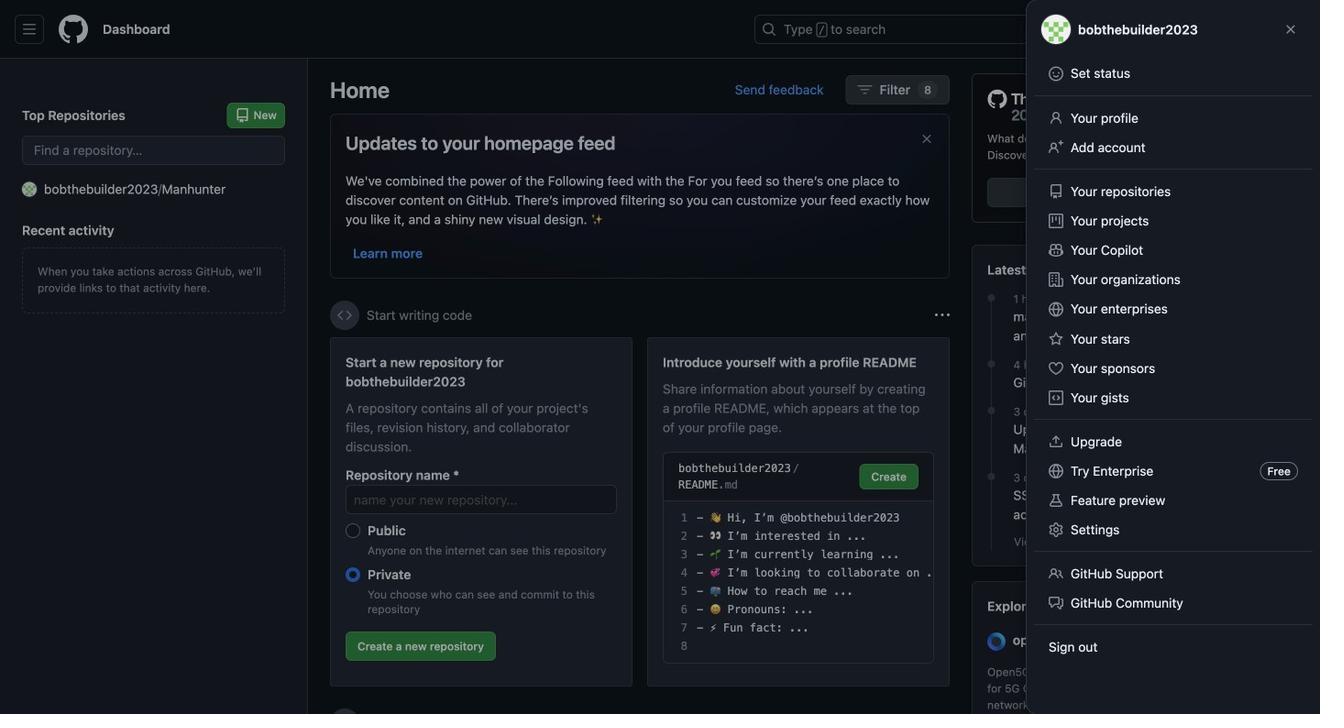 Task type: describe. For each thing, give the bounding box(es) containing it.
account element
[[0, 59, 308, 714]]

triangle down image
[[1132, 22, 1147, 37]]

1 dot fill image from the top
[[984, 291, 999, 305]]

2 dot fill image from the top
[[984, 403, 999, 418]]

explore repositories navigation
[[972, 581, 1298, 714]]

1 dot fill image from the top
[[984, 357, 999, 371]]

explore element
[[972, 73, 1298, 714]]



Task type: locate. For each thing, give the bounding box(es) containing it.
issue opened image
[[1173, 22, 1188, 37]]

1 vertical spatial dot fill image
[[984, 403, 999, 418]]

dot fill image
[[984, 291, 999, 305], [984, 403, 999, 418]]

command palette image
[[1053, 22, 1068, 37]]

plus image
[[1110, 22, 1125, 37]]

2 dot fill image from the top
[[984, 469, 999, 484]]

0 vertical spatial dot fill image
[[984, 291, 999, 305]]

0 vertical spatial dot fill image
[[984, 357, 999, 371]]

homepage image
[[59, 15, 88, 44]]

dot fill image
[[984, 357, 999, 371], [984, 469, 999, 484]]

1 vertical spatial dot fill image
[[984, 469, 999, 484]]



Task type: vqa. For each thing, say whether or not it's contained in the screenshot.
the Clear IMAGE
no



